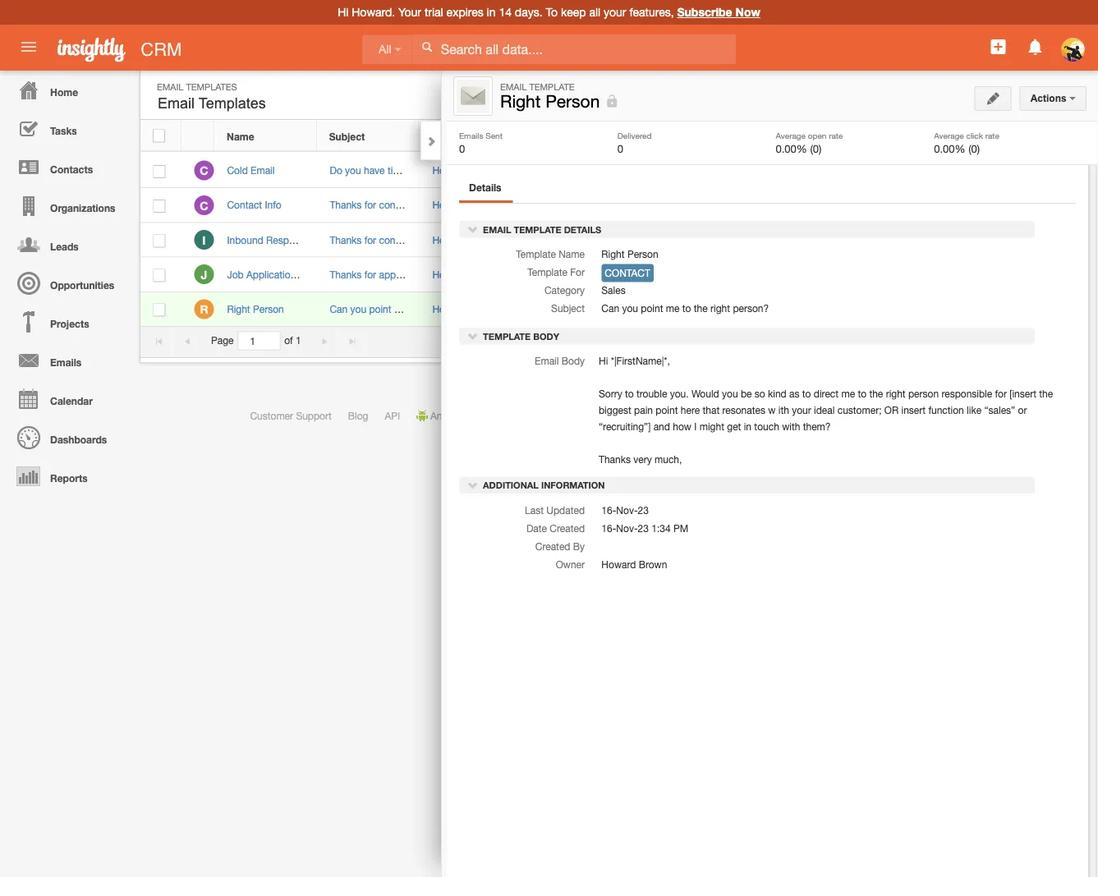 Task type: vqa. For each thing, say whether or not it's contained in the screenshot.


Task type: describe. For each thing, give the bounding box(es) containing it.
page
[[211, 335, 234, 347]]

1 horizontal spatial person?
[[733, 303, 769, 314]]

emails for emails
[[50, 357, 82, 368]]

info
[[265, 199, 282, 211]]

data processing addendum
[[824, 410, 947, 422]]

contact cell for i
[[646, 223, 749, 258]]

lead
[[659, 165, 681, 176]]

now
[[736, 5, 761, 19]]

i inside sorry to trouble you. would you be so kind as to direct me to the right person responsible for [insert the biggest pain point here that resonates w ith your ideal customer; or insert function like "sales" or "recruiting"]  and how i might get in touch with them?
[[695, 421, 697, 433]]

be
[[741, 388, 752, 400]]

have
[[364, 165, 385, 176]]

2 horizontal spatial of
[[999, 335, 1007, 347]]

responsible
[[942, 388, 993, 400]]

0 horizontal spatial subject
[[329, 131, 365, 142]]

c for contact info
[[200, 199, 208, 212]]

and
[[654, 421, 671, 433]]

or
[[885, 405, 899, 416]]

row group containing c
[[141, 154, 1057, 327]]

email body
[[535, 355, 585, 367]]

1 field
[[239, 332, 280, 350]]

right inside the r row
[[439, 303, 459, 315]]

additional information
[[481, 480, 605, 491]]

addendum
[[899, 410, 947, 422]]

body for template body
[[533, 331, 560, 342]]

kind
[[768, 388, 787, 400]]

in inside sorry to trouble you. would you be so kind as to direct me to the right person responsible for [insert the biggest pain point here that resonates w ith your ideal customer; or insert function like "sales" or "recruiting"]  and how i might get in touch with them?
[[744, 421, 752, 433]]

1:34 for thanks for contacting us.
[[935, 234, 954, 246]]

chevron down image for last
[[468, 479, 479, 491]]

template inside 'link'
[[987, 89, 1030, 100]]

1 1 from the left
[[296, 335, 301, 347]]

data
[[824, 410, 844, 422]]

created date
[[883, 131, 946, 142]]

sales cell for r
[[523, 292, 646, 327]]

you inside sorry to trouble you. would you be so kind as to direct me to the right person responsible for [insert the biggest pain point here that resonates w ith your ideal customer; or insert function like "sales" or "recruiting"]  and how i might get in touch with them?
[[722, 388, 738, 400]]

brown up details link
[[470, 165, 498, 176]]

0 vertical spatial templates
[[186, 81, 237, 92]]

right inside the r row
[[227, 303, 250, 315]]

can you point me to the right person? inside the r row
[[330, 303, 497, 315]]

blog
[[348, 410, 369, 422]]

contact info
[[227, 199, 282, 211]]

like
[[967, 405, 982, 416]]

inbound response link
[[227, 234, 319, 246]]

0 inside delivered 0
[[618, 142, 624, 155]]

j link
[[194, 265, 214, 284]]

brown up email template details
[[470, 199, 498, 211]]

i inside row
[[202, 233, 206, 247]]

nov- for thanks for contacting us.
[[899, 234, 921, 246]]

2 horizontal spatial right
[[602, 249, 625, 260]]

date created
[[527, 523, 585, 534]]

0 inside emails sent 0
[[459, 142, 465, 155]]

contact for c
[[659, 199, 694, 211]]

for for contacting
[[365, 234, 376, 246]]

thanks for contacting us. link
[[330, 234, 442, 246]]

0.00% for average click rate 0.00% (0)
[[935, 142, 966, 155]]

j
[[201, 268, 207, 282]]

brown inside i row
[[470, 234, 498, 246]]

14
[[499, 5, 512, 19]]

notifications image
[[1026, 37, 1046, 57]]

as
[[790, 388, 800, 400]]

for
[[571, 267, 585, 278]]

r row
[[141, 292, 1057, 327]]

last
[[525, 505, 544, 516]]

all
[[379, 43, 392, 56]]

you down contact
[[622, 303, 639, 314]]

app for android app
[[468, 410, 486, 422]]

inbound
[[227, 234, 264, 246]]

the inside row
[[422, 303, 436, 315]]

emails sent 0
[[459, 131, 503, 155]]

that
[[703, 405, 720, 416]]

additional
[[483, 480, 539, 491]]

howard brown link for thanks for connecting
[[433, 199, 498, 211]]

email inside c row
[[251, 165, 275, 176]]

for for applying...
[[365, 269, 376, 280]]

terms of service
[[656, 410, 729, 422]]

subscribe now link
[[678, 5, 761, 19]]

features,
[[630, 5, 674, 19]]

2 c row from the top
[[141, 188, 1057, 223]]

howard brown for c
[[433, 165, 498, 176]]

right person inside the r row
[[227, 303, 284, 315]]

click
[[967, 131, 984, 140]]

can you point me to the right person? link
[[330, 303, 497, 315]]

c link for cold email
[[194, 161, 214, 180]]

owner inside "row"
[[432, 131, 463, 142]]

16- for thanks for connecting
[[885, 199, 899, 211]]

get
[[728, 421, 742, 433]]

sales for r
[[539, 304, 562, 315]]

1 vertical spatial templates
[[199, 95, 266, 112]]

connecting
[[379, 199, 428, 211]]

sorry to trouble you. would you be so kind as to direct me to the right person responsible for [insert the biggest pain point here that resonates w ith your ideal customer; or insert function like "sales" or "recruiting"]  and how i might get in touch with them?
[[599, 388, 1054, 433]]

me inside the r row
[[394, 303, 408, 315]]

23 for do you have time to connect?
[[921, 165, 932, 176]]

*|firstname|*,
[[611, 355, 671, 367]]

much,
[[655, 454, 682, 465]]

function
[[929, 405, 965, 416]]

connect?
[[421, 165, 462, 176]]

to inside the r row
[[411, 303, 420, 315]]

for for connecting
[[365, 199, 376, 211]]

contact cell for c
[[646, 188, 749, 223]]

23 for thanks for contacting us.
[[921, 234, 932, 246]]

tasks
[[50, 125, 77, 136]]

rate for average click rate 0.00% (0)
[[986, 131, 1000, 140]]

contact for r
[[659, 303, 694, 315]]

direct
[[814, 388, 839, 400]]

1 horizontal spatial of
[[685, 410, 694, 422]]

sorry
[[599, 388, 623, 400]]

us.
[[429, 234, 442, 246]]

average open rate 0.00% (0)
[[776, 131, 843, 155]]

2 1 from the left
[[976, 335, 981, 347]]

actions
[[1031, 93, 1070, 104]]

details inside details link
[[469, 182, 502, 193]]

iphone app
[[588, 410, 639, 422]]

chevron down image for template
[[468, 224, 479, 235]]

policy
[[780, 410, 807, 422]]

by
[[573, 541, 585, 552]]

email templates button
[[154, 91, 270, 116]]

thanks for thanks for contacting us.
[[330, 234, 362, 246]]

customer support link
[[250, 410, 332, 422]]

1 horizontal spatial can
[[602, 303, 620, 314]]

template down search all data.... text box
[[530, 81, 575, 92]]

open rate
[[760, 131, 810, 142]]

brown inside the r row
[[470, 303, 498, 315]]

your
[[399, 5, 422, 19]]

to inside c row
[[410, 165, 418, 176]]

sales for c
[[539, 166, 562, 176]]

contact
[[605, 268, 651, 279]]

1:34 for thanks for connecting
[[935, 199, 954, 211]]

dashboards
[[50, 434, 107, 445]]

all
[[590, 5, 601, 19]]

person inside the r row
[[253, 303, 284, 315]]

customer support
[[250, 410, 332, 422]]

i row
[[141, 223, 1057, 258]]

navigation containing home
[[0, 71, 131, 496]]

how
[[673, 421, 692, 433]]

emails for emails sent 0
[[459, 131, 484, 140]]

white image
[[421, 41, 433, 53]]

details link
[[459, 178, 512, 201]]

16-nov-23 1:34 pm for thanks for connecting
[[885, 199, 972, 211]]

pm for thanks for contacting us.
[[957, 234, 972, 246]]

contacts
[[50, 164, 93, 175]]

email templates email templates
[[157, 81, 266, 112]]

created for date
[[883, 131, 921, 142]]

organizations
[[50, 202, 115, 214]]

16-nov-23
[[602, 505, 649, 516]]

2 0% cell from the top
[[749, 188, 872, 223]]

crm
[[141, 39, 182, 60]]

16-nov-23 1:34 pm for thanks for contacting us.
[[885, 234, 972, 246]]

opportunities link
[[4, 264, 131, 302]]

biggest
[[599, 405, 632, 416]]

sales down contact
[[602, 285, 626, 296]]

your inside sorry to trouble you. would you be so kind as to direct me to the right person responsible for [insert the biggest pain point here that resonates w ith your ideal customer; or insert function like "sales" or "recruiting"]  and how i might get in touch with them?
[[792, 405, 812, 416]]

emails link
[[4, 341, 131, 380]]

howard brown for r
[[433, 303, 498, 315]]

terms of service link
[[656, 410, 729, 422]]

template down template for
[[483, 331, 531, 342]]

16-nov-23 1:34 pm cell for thanks for contacting us.
[[872, 223, 1016, 258]]

howard down '16-nov-23'
[[602, 559, 636, 570]]

howard brown link for thanks for applying...
[[433, 269, 498, 280]]

android app
[[431, 410, 486, 422]]

howard brown link for do you have time to connect?
[[433, 165, 498, 176]]

0% cell for can you point me to the right person?
[[749, 292, 872, 327]]

email template details
[[481, 224, 602, 235]]

category
[[545, 285, 585, 296]]

you inside the r row
[[351, 303, 367, 315]]

howard inside i row
[[433, 234, 467, 246]]

created for by
[[536, 541, 571, 552]]

thanks for connecting howard brown
[[330, 199, 498, 211]]



Task type: locate. For each thing, give the bounding box(es) containing it.
brown inside j row
[[470, 269, 498, 280]]

1 contact cell from the top
[[646, 188, 749, 223]]

0 vertical spatial in
[[487, 5, 496, 19]]

j row
[[141, 258, 1057, 292]]

owner up connect?
[[432, 131, 463, 142]]

sent
[[486, 131, 503, 140]]

cold
[[227, 165, 248, 176]]

open
[[760, 131, 785, 142]]

0 vertical spatial right person
[[500, 91, 600, 111]]

i right how
[[695, 421, 697, 433]]

1 horizontal spatial can you point me to the right person?
[[602, 303, 769, 314]]

1 vertical spatial person
[[628, 249, 659, 260]]

0 vertical spatial sales cell
[[523, 154, 646, 188]]

0 up connect?
[[459, 142, 465, 155]]

for
[[365, 199, 376, 211], [365, 234, 376, 246], [365, 269, 376, 280], [996, 388, 1008, 400]]

you right do
[[345, 165, 361, 176]]

3 sales cell from the top
[[523, 292, 646, 327]]

0 vertical spatial emails
[[459, 131, 484, 140]]

1 vertical spatial owner
[[556, 559, 585, 570]]

for inside j row
[[365, 269, 376, 280]]

1 horizontal spatial right
[[711, 303, 731, 314]]

howard brown inside c row
[[433, 165, 498, 176]]

howard brown link up details link
[[433, 165, 498, 176]]

contact cell for r
[[646, 292, 749, 327]]

thanks down do
[[330, 199, 362, 211]]

rate
[[788, 131, 810, 142]]

column header
[[1015, 121, 1056, 152]]

1 horizontal spatial owner
[[556, 559, 585, 570]]

for inside i row
[[365, 234, 376, 246]]

person? inside the r row
[[461, 303, 497, 315]]

can inside the r row
[[330, 303, 348, 315]]

sales up template name at the top
[[539, 235, 562, 246]]

2 horizontal spatial right
[[886, 388, 906, 400]]

general cell
[[523, 188, 646, 223]]

contact for i
[[659, 234, 694, 246]]

ideal
[[814, 405, 835, 416]]

2 horizontal spatial right person
[[602, 249, 659, 260]]

0.00% inside average click rate 0.00% (0)
[[935, 142, 966, 155]]

your
[[604, 5, 627, 19], [792, 405, 812, 416]]

template down template name at the top
[[528, 267, 568, 278]]

2 vertical spatial right person
[[227, 303, 284, 315]]

point down thanks for applying... link
[[369, 303, 392, 315]]

rate right open
[[829, 131, 843, 140]]

your right ith
[[792, 405, 812, 416]]

2 16-nov-23 1:34 pm cell from the top
[[872, 188, 1016, 223]]

details
[[469, 182, 502, 193], [564, 224, 602, 235]]

or
[[1019, 405, 1028, 416]]

right
[[711, 303, 731, 314], [439, 303, 459, 315], [886, 388, 906, 400]]

1 right "1" field at the left of the page
[[296, 335, 301, 347]]

home link
[[4, 71, 131, 109]]

organizations link
[[4, 187, 131, 225]]

2 c link from the top
[[194, 195, 214, 215]]

can you point me to the right person?
[[602, 303, 769, 314], [330, 303, 497, 315]]

created down the date created
[[536, 541, 571, 552]]

0 vertical spatial c link
[[194, 161, 214, 180]]

howard right contacting
[[433, 234, 467, 246]]

None checkbox
[[153, 129, 165, 143], [153, 269, 166, 282], [153, 304, 166, 317], [153, 129, 165, 143], [153, 269, 166, 282], [153, 304, 166, 317]]

1 horizontal spatial right person
[[500, 91, 600, 111]]

1 horizontal spatial me
[[666, 303, 680, 314]]

i link
[[194, 230, 214, 250]]

for left applying...
[[365, 269, 376, 280]]

2 contact cell from the top
[[646, 223, 749, 258]]

1 vertical spatial emails
[[50, 357, 82, 368]]

can down thanks for applying... link
[[330, 303, 348, 315]]

1 vertical spatial right person
[[602, 249, 659, 260]]

0 vertical spatial details
[[469, 182, 502, 193]]

5 howard brown link from the top
[[433, 303, 498, 315]]

1 horizontal spatial app
[[621, 410, 639, 422]]

emails inside emails sent 0
[[459, 131, 484, 140]]

2 0 from the left
[[618, 142, 624, 155]]

16- for do you have time to connect?
[[885, 165, 899, 176]]

email inside new email template 'link'
[[958, 89, 984, 100]]

1 horizontal spatial your
[[792, 405, 812, 416]]

1 vertical spatial your
[[792, 405, 812, 416]]

16- inside i row
[[885, 234, 899, 246]]

1 horizontal spatial average
[[935, 131, 965, 140]]

0 down 'delivered'
[[618, 142, 624, 155]]

job application response link
[[227, 269, 351, 280]]

details down 'general' cell
[[564, 224, 602, 235]]

owner
[[432, 131, 463, 142], [556, 559, 585, 570]]

1 horizontal spatial date
[[924, 131, 946, 142]]

4 howard brown link from the top
[[433, 269, 498, 280]]

howard brown link down connect?
[[433, 199, 498, 211]]

2 rate from the left
[[986, 131, 1000, 140]]

chevron down image left template body
[[468, 330, 479, 342]]

0% cell
[[749, 154, 872, 188], [749, 188, 872, 223], [749, 223, 872, 258], [749, 292, 872, 327]]

1 vertical spatial created
[[550, 523, 585, 534]]

2 vertical spatial chevron down image
[[468, 479, 479, 491]]

subject down category
[[552, 303, 585, 314]]

processing
[[847, 410, 896, 422]]

nov-
[[899, 165, 921, 176], [899, 199, 921, 211], [899, 234, 921, 246], [617, 505, 638, 516], [617, 523, 638, 534]]

0% cell for thanks for contacting us.
[[749, 223, 872, 258]]

1 horizontal spatial 1
[[976, 335, 981, 347]]

point up the and
[[656, 405, 678, 416]]

r link
[[194, 299, 214, 319]]

0 vertical spatial chevron down image
[[468, 224, 479, 235]]

created inside "row"
[[883, 131, 921, 142]]

in
[[487, 5, 496, 19], [744, 421, 752, 433]]

1 horizontal spatial body
[[562, 355, 585, 367]]

0 horizontal spatial emails
[[50, 357, 82, 368]]

2 0% from the top
[[765, 200, 779, 211]]

body up email body
[[533, 331, 560, 342]]

howard brown
[[433, 165, 498, 176], [433, 234, 498, 246], [433, 303, 498, 315], [602, 559, 668, 570]]

actions button
[[1020, 86, 1087, 111]]

0 horizontal spatial your
[[604, 5, 627, 19]]

customer
[[250, 410, 293, 422]]

of right -
[[999, 335, 1007, 347]]

0% for do you have time to connect?
[[765, 166, 779, 176]]

updated
[[547, 505, 585, 516]]

0 horizontal spatial in
[[487, 5, 496, 19]]

(0) inside average open rate 0.00% (0)
[[811, 142, 822, 155]]

email template
[[500, 81, 575, 92]]

None checkbox
[[153, 165, 166, 178], [153, 200, 166, 213], [153, 234, 166, 248], [153, 165, 166, 178], [153, 200, 166, 213], [153, 234, 166, 248]]

howard brown down '16-nov-23'
[[602, 559, 668, 570]]

1 average from the left
[[776, 131, 806, 140]]

average left open
[[776, 131, 806, 140]]

average for average open rate 0.00% (0)
[[776, 131, 806, 140]]

c link up i link
[[194, 195, 214, 215]]

app for iphone app
[[621, 410, 639, 422]]

name up cold
[[227, 131, 254, 142]]

date down last
[[527, 523, 547, 534]]

hi for hi howard. your trial expires in 14 days. to keep all your features, subscribe now
[[338, 5, 349, 19]]

touch
[[755, 421, 780, 433]]

lead cell
[[646, 154, 749, 188]]

chevron down image
[[468, 224, 479, 235], [468, 330, 479, 342], [468, 479, 479, 491]]

16- for thanks for contacting us.
[[885, 234, 899, 246]]

response inside j row
[[299, 269, 343, 280]]

created left average click rate 0.00% (0)
[[883, 131, 921, 142]]

0 vertical spatial date
[[924, 131, 946, 142]]

0 vertical spatial subject
[[329, 131, 365, 142]]

2 0.00% from the left
[[935, 142, 966, 155]]

howard brown up template body
[[433, 303, 498, 315]]

0 vertical spatial hi
[[338, 5, 349, 19]]

0 horizontal spatial me
[[394, 303, 408, 315]]

average inside average click rate 0.00% (0)
[[935, 131, 965, 140]]

0% cell for do you have time to connect?
[[749, 154, 872, 188]]

android
[[431, 410, 465, 422]]

sales cell down for
[[523, 292, 646, 327]]

rate inside average click rate 0.00% (0)
[[986, 131, 1000, 140]]

1:34 for do you have time to connect?
[[935, 165, 954, 176]]

average for average click rate 0.00% (0)
[[935, 131, 965, 140]]

1 vertical spatial name
[[559, 249, 585, 260]]

1 horizontal spatial person
[[546, 91, 600, 111]]

1 horizontal spatial details
[[564, 224, 602, 235]]

howard brown for i
[[433, 234, 498, 246]]

0 vertical spatial c
[[200, 164, 208, 178]]

2 vertical spatial created
[[536, 541, 571, 552]]

1 vertical spatial response
[[299, 269, 343, 280]]

c for cold email
[[200, 164, 208, 178]]

point down contact
[[641, 303, 664, 314]]

sales down category
[[539, 304, 562, 315]]

1 0.00% from the left
[[776, 142, 808, 155]]

can you point me to the right person? down contact
[[602, 303, 769, 314]]

1 vertical spatial sales cell
[[523, 223, 646, 258]]

delivered 0
[[618, 131, 652, 155]]

response inside i row
[[266, 234, 310, 246]]

created by
[[536, 541, 585, 552]]

r
[[200, 303, 208, 316]]

howard inside the r row
[[433, 303, 467, 315]]

2 sales cell from the top
[[523, 223, 646, 258]]

sales for i
[[539, 235, 562, 246]]

23 inside i row
[[921, 234, 932, 246]]

new
[[935, 89, 955, 100]]

howard
[[433, 165, 467, 176], [433, 199, 467, 211], [433, 234, 467, 246], [433, 269, 467, 280], [433, 303, 467, 315], [602, 559, 636, 570]]

0 horizontal spatial right
[[227, 303, 250, 315]]

row group
[[141, 154, 1057, 327]]

last updated
[[525, 505, 585, 516]]

0 horizontal spatial can you point me to the right person?
[[330, 303, 497, 315]]

0 horizontal spatial average
[[776, 131, 806, 140]]

privacy policy link
[[745, 410, 807, 422]]

you left be
[[722, 388, 738, 400]]

nov- for thanks for connecting
[[899, 199, 921, 211]]

1 c row from the top
[[141, 154, 1057, 188]]

1 c from the top
[[200, 164, 208, 178]]

1 vertical spatial hi
[[599, 355, 608, 367]]

hi up sorry
[[599, 355, 608, 367]]

0% for can you point me to the right person?
[[765, 304, 779, 315]]

0 horizontal spatial 5
[[990, 335, 996, 347]]

pm for thanks for connecting
[[957, 199, 972, 211]]

person up "1" field at the left of the page
[[253, 303, 284, 315]]

0 vertical spatial name
[[227, 131, 254, 142]]

-
[[984, 335, 988, 347]]

leads
[[50, 241, 79, 252]]

3 16-nov-23 1:34 pm cell from the top
[[872, 223, 1016, 258]]

0 horizontal spatial date
[[527, 523, 547, 534]]

2 average from the left
[[935, 131, 965, 140]]

privacy
[[745, 410, 778, 422]]

created down the updated
[[550, 523, 585, 534]]

brown down '16-nov-23'
[[639, 559, 668, 570]]

0 horizontal spatial person?
[[461, 303, 497, 315]]

0 vertical spatial created
[[883, 131, 921, 142]]

body for email body
[[562, 355, 585, 367]]

thanks for contacting us.
[[330, 234, 442, 246]]

0 horizontal spatial 0.00%
[[776, 142, 808, 155]]

1 horizontal spatial emails
[[459, 131, 484, 140]]

person up contact
[[628, 249, 659, 260]]

0 horizontal spatial name
[[227, 131, 254, 142]]

0 vertical spatial i
[[202, 233, 206, 247]]

howard brown inside the r row
[[433, 303, 498, 315]]

c row
[[141, 154, 1057, 188], [141, 188, 1057, 223]]

16-nov-23 1:34 pm cell for do you have time to connect?
[[872, 154, 1016, 188]]

right person link
[[227, 303, 292, 315]]

api link
[[385, 410, 400, 422]]

0 horizontal spatial details
[[469, 182, 502, 193]]

subscribe
[[678, 5, 733, 19]]

0 horizontal spatial 1
[[296, 335, 301, 347]]

howard down thanks for applying... howard brown
[[433, 303, 467, 315]]

iphone app link
[[574, 410, 639, 422]]

1 chevron down image from the top
[[468, 224, 479, 235]]

email template image
[[457, 80, 490, 113]]

1 horizontal spatial right
[[500, 91, 541, 111]]

2 (0) from the left
[[969, 142, 981, 155]]

for inside sorry to trouble you. would you be so kind as to direct me to the right person responsible for [insert the biggest pain point here that resonates w ith your ideal customer; or insert function like "sales" or "recruiting"]  and how i might get in touch with them?
[[996, 388, 1008, 400]]

cell
[[646, 258, 749, 292], [749, 258, 872, 292], [872, 258, 1016, 292], [1016, 258, 1057, 292], [141, 292, 182, 327], [872, 292, 1016, 327], [1016, 292, 1057, 327]]

1 vertical spatial c
[[200, 199, 208, 212]]

23 for thanks for connecting
[[921, 199, 932, 211]]

so
[[755, 388, 766, 400]]

1 vertical spatial date
[[527, 523, 547, 534]]

record permissions image
[[605, 91, 620, 111]]

hi left howard.
[[338, 5, 349, 19]]

3 howard brown link from the top
[[433, 234, 498, 246]]

4 0% cell from the top
[[749, 292, 872, 327]]

contact cell
[[646, 188, 749, 223], [646, 223, 749, 258], [646, 292, 749, 327]]

average inside average open rate 0.00% (0)
[[776, 131, 806, 140]]

0 vertical spatial response
[[266, 234, 310, 246]]

1 0% cell from the top
[[749, 154, 872, 188]]

16-nov-23 1:34 pm for do you have time to connect?
[[885, 165, 972, 176]]

chevron right image
[[426, 136, 437, 147]]

i up the j link
[[202, 233, 206, 247]]

howard brown link for can you point me to the right person?
[[433, 303, 498, 315]]

leads link
[[4, 225, 131, 264]]

pm inside i row
[[957, 234, 972, 246]]

(0) inside average click rate 0.00% (0)
[[969, 142, 981, 155]]

0 horizontal spatial can
[[330, 303, 348, 315]]

point inside the r row
[[369, 303, 392, 315]]

sales up general
[[539, 166, 562, 176]]

1 c link from the top
[[194, 161, 214, 180]]

thanks for thanks for connecting howard brown
[[330, 199, 362, 211]]

thanks for thanks very much,
[[599, 454, 631, 465]]

0 vertical spatial body
[[533, 331, 560, 342]]

howard down chevron right icon
[[433, 165, 467, 176]]

sales cell up general
[[523, 154, 646, 188]]

1 0 from the left
[[459, 142, 465, 155]]

1 vertical spatial details
[[564, 224, 602, 235]]

1 sales cell from the top
[[523, 154, 646, 188]]

contact
[[227, 199, 262, 211], [659, 199, 694, 211], [659, 234, 694, 246], [659, 303, 694, 315]]

0 vertical spatial your
[[604, 5, 627, 19]]

16-nov-23 1:34 pm
[[885, 165, 972, 176], [885, 199, 972, 211], [885, 234, 972, 246], [602, 523, 689, 534]]

0% inside the r row
[[765, 304, 779, 315]]

sales cell for i
[[523, 223, 646, 258]]

1 horizontal spatial i
[[695, 421, 697, 433]]

2 5 from the left
[[1010, 335, 1015, 347]]

with
[[782, 421, 801, 433]]

1 horizontal spatial 5
[[1010, 335, 1015, 347]]

2 vertical spatial person
[[253, 303, 284, 315]]

2 chevron down image from the top
[[468, 330, 479, 342]]

brown up template body
[[470, 303, 498, 315]]

1 howard brown link from the top
[[433, 165, 498, 176]]

c link for contact info
[[194, 195, 214, 215]]

thanks inside j row
[[330, 269, 362, 280]]

name inside "row"
[[227, 131, 254, 142]]

3 contact cell from the top
[[646, 292, 749, 327]]

1 app from the left
[[468, 410, 486, 422]]

average click rate 0.00% (0)
[[935, 131, 1000, 155]]

2 howard brown link from the top
[[433, 199, 498, 211]]

them?
[[803, 421, 831, 433]]

1 horizontal spatial (0)
[[969, 142, 981, 155]]

(0) for average open rate 0.00% (0)
[[811, 142, 822, 155]]

sales cell for c
[[523, 154, 646, 188]]

16-nov-23 1:34 pm cell
[[872, 154, 1016, 188], [872, 188, 1016, 223], [872, 223, 1016, 258]]

contact inside i row
[[659, 234, 694, 246]]

projects link
[[4, 302, 131, 341]]

name up for
[[559, 249, 585, 260]]

support
[[296, 410, 332, 422]]

date
[[924, 131, 946, 142], [527, 523, 547, 534]]

1 horizontal spatial rate
[[986, 131, 1000, 140]]

1 horizontal spatial hi
[[599, 355, 608, 367]]

0 horizontal spatial hi
[[338, 5, 349, 19]]

sales cell up for
[[523, 223, 646, 258]]

"recruiting"]
[[599, 421, 651, 433]]

navigation
[[0, 71, 131, 496]]

can you point me to the right person? down thanks for applying... howard brown
[[330, 303, 497, 315]]

chevron down image left additional
[[468, 479, 479, 491]]

can down j row in the top of the page
[[602, 303, 620, 314]]

c row down 'delivered'
[[141, 154, 1057, 188]]

0.00% down the created date
[[935, 142, 966, 155]]

1 vertical spatial subject
[[552, 303, 585, 314]]

thanks for thanks for applying... howard brown
[[330, 269, 362, 280]]

you.
[[670, 388, 689, 400]]

2 app from the left
[[621, 410, 639, 422]]

thanks inside i row
[[330, 234, 362, 246]]

for left contacting
[[365, 234, 376, 246]]

sales inside c row
[[539, 166, 562, 176]]

1 5 from the left
[[990, 335, 996, 347]]

me down applying...
[[394, 303, 408, 315]]

0 horizontal spatial right
[[439, 303, 459, 315]]

c up i link
[[200, 199, 208, 212]]

howard brown link down us.
[[433, 269, 498, 280]]

[insert
[[1010, 388, 1037, 400]]

here
[[681, 405, 700, 416]]

0 horizontal spatial i
[[202, 233, 206, 247]]

i
[[202, 233, 206, 247], [695, 421, 697, 433]]

1 rate from the left
[[829, 131, 843, 140]]

date left click
[[924, 131, 946, 142]]

howard inside j row
[[433, 269, 467, 280]]

hi *|firstname|*,
[[599, 355, 671, 367]]

calendar link
[[4, 380, 131, 418]]

contact inside the r row
[[659, 303, 694, 315]]

howard brown inside i row
[[433, 234, 498, 246]]

2 horizontal spatial me
[[842, 388, 856, 400]]

right up contact
[[602, 249, 625, 260]]

nov- inside i row
[[899, 234, 921, 246]]

in right get
[[744, 421, 752, 433]]

1 16-nov-23 1:34 pm cell from the top
[[872, 154, 1016, 188]]

howard brown link for thanks for contacting us.
[[433, 234, 498, 246]]

thanks left very
[[599, 454, 631, 465]]

0.00% inside average open rate 0.00% (0)
[[776, 142, 808, 155]]

1:34 inside i row
[[935, 234, 954, 246]]

howard brown link down details link
[[433, 234, 498, 246]]

Search this list... text field
[[467, 82, 652, 107]]

thanks for connecting link
[[330, 199, 428, 211]]

3 chevron down image from the top
[[468, 479, 479, 491]]

(0) for average click rate 0.00% (0)
[[969, 142, 981, 155]]

right right r link
[[227, 303, 250, 315]]

hiring cell
[[523, 258, 646, 292]]

c link left cold
[[194, 161, 214, 180]]

android app link
[[417, 410, 486, 422]]

1 horizontal spatial subject
[[552, 303, 585, 314]]

4 0% from the top
[[765, 304, 779, 315]]

of
[[284, 335, 293, 347], [999, 335, 1007, 347], [685, 410, 694, 422]]

right person down search all data.... text box
[[500, 91, 600, 111]]

api
[[385, 410, 400, 422]]

template up template name at the top
[[514, 224, 562, 235]]

dashboards link
[[4, 418, 131, 457]]

3 0% from the top
[[765, 235, 779, 246]]

1 0% from the top
[[765, 166, 779, 176]]

terms
[[656, 410, 682, 422]]

howard down connect?
[[433, 199, 467, 211]]

howard brown up details link
[[433, 165, 498, 176]]

1 vertical spatial i
[[695, 421, 697, 433]]

1 horizontal spatial in
[[744, 421, 752, 433]]

right up sent
[[500, 91, 541, 111]]

row
[[141, 121, 1056, 152]]

can
[[602, 303, 620, 314], [330, 303, 348, 315]]

template body
[[481, 331, 560, 342]]

0 horizontal spatial rate
[[829, 131, 843, 140]]

me up *|firstname|*,
[[666, 303, 680, 314]]

hi for hi *|firstname|*,
[[599, 355, 608, 367]]

0 vertical spatial owner
[[432, 131, 463, 142]]

1 vertical spatial right
[[602, 249, 625, 260]]

of right terms
[[685, 410, 694, 422]]

16-nov-23 1:34 pm inside i row
[[885, 234, 972, 246]]

sales cell
[[523, 154, 646, 188], [523, 223, 646, 258], [523, 292, 646, 327]]

all link
[[362, 35, 412, 64]]

1 vertical spatial body
[[562, 355, 585, 367]]

c
[[200, 164, 208, 178], [200, 199, 208, 212]]

1 vertical spatial in
[[744, 421, 752, 433]]

sales inside i row
[[539, 235, 562, 246]]

0% inside i row
[[765, 235, 779, 246]]

ith
[[779, 405, 790, 416]]

delivered
[[618, 131, 652, 140]]

0.00% for average open rate 0.00% (0)
[[776, 142, 808, 155]]

2 vertical spatial right
[[227, 303, 250, 315]]

privacy policy
[[745, 410, 807, 422]]

your right all
[[604, 5, 627, 19]]

3 0% cell from the top
[[749, 223, 872, 258]]

nov- for do you have time to connect?
[[899, 165, 921, 176]]

thanks
[[330, 199, 362, 211], [330, 234, 362, 246], [330, 269, 362, 280], [599, 454, 631, 465]]

0% for thanks for contacting us.
[[765, 235, 779, 246]]

rate inside average open rate 0.00% (0)
[[829, 131, 843, 140]]

2 c from the top
[[200, 199, 208, 212]]

0 horizontal spatial body
[[533, 331, 560, 342]]

me inside sorry to trouble you. would you be so kind as to direct me to the right person responsible for [insert the biggest pain point here that resonates w ith your ideal customer; or insert function like "sales" or "recruiting"]  and how i might get in touch with them?
[[842, 388, 856, 400]]

brown left hiring
[[470, 269, 498, 280]]

contact cell down lead
[[646, 188, 749, 223]]

Search all data.... text field
[[412, 34, 736, 64]]

0 horizontal spatial of
[[284, 335, 293, 347]]

1 horizontal spatial 0
[[618, 142, 624, 155]]

0 vertical spatial person
[[546, 91, 600, 111]]

rate right click
[[986, 131, 1000, 140]]

me up customer;
[[842, 388, 856, 400]]

2 horizontal spatial person
[[628, 249, 659, 260]]

pain
[[635, 405, 653, 416]]

howard brown link
[[433, 165, 498, 176], [433, 199, 498, 211], [433, 234, 498, 246], [433, 269, 498, 280], [433, 303, 498, 315]]

right inside sorry to trouble you. would you be so kind as to direct me to the right person responsible for [insert the biggest pain point here that resonates w ith your ideal customer; or insert function like "sales" or "recruiting"]  and how i might get in touch with them?
[[886, 388, 906, 400]]

point inside sorry to trouble you. would you be so kind as to direct me to the right person responsible for [insert the biggest pain point here that resonates w ith your ideal customer; or insert function like "sales" or "recruiting"]  and how i might get in touch with them?
[[656, 405, 678, 416]]

for up "sales"
[[996, 388, 1008, 400]]

thanks up thanks for applying... link
[[330, 234, 362, 246]]

sales inside the r row
[[539, 304, 562, 315]]

person left record permissions icon
[[546, 91, 600, 111]]

0 horizontal spatial 0
[[459, 142, 465, 155]]

owner down "by"
[[556, 559, 585, 570]]

to
[[546, 5, 558, 19]]

rate for average open rate 0.00% (0)
[[829, 131, 843, 140]]

howard down us.
[[433, 269, 467, 280]]

pm for do you have time to connect?
[[957, 165, 972, 176]]

in left 14
[[487, 5, 496, 19]]

1 horizontal spatial name
[[559, 249, 585, 260]]

c left cold
[[200, 164, 208, 178]]

average left click
[[935, 131, 965, 140]]

template down email template details
[[516, 249, 556, 260]]

row containing name
[[141, 121, 1056, 152]]

for inside c row
[[365, 199, 376, 211]]

template left actions
[[987, 89, 1030, 100]]

template name
[[516, 249, 585, 260]]

of right "1" field at the left of the page
[[284, 335, 293, 347]]

brown right us.
[[470, 234, 498, 246]]

5 left 'items'
[[1010, 335, 1015, 347]]

body down the r row
[[562, 355, 585, 367]]

hi
[[338, 5, 349, 19], [599, 355, 608, 367]]

1 (0) from the left
[[811, 142, 822, 155]]

1 vertical spatial chevron down image
[[468, 330, 479, 342]]

chevron down image right us.
[[468, 224, 479, 235]]

right person up contact
[[602, 249, 659, 260]]

response
[[266, 234, 310, 246], [299, 269, 343, 280]]

job
[[227, 269, 244, 280]]

0 horizontal spatial person
[[253, 303, 284, 315]]

howard brown link up template body
[[433, 303, 498, 315]]



